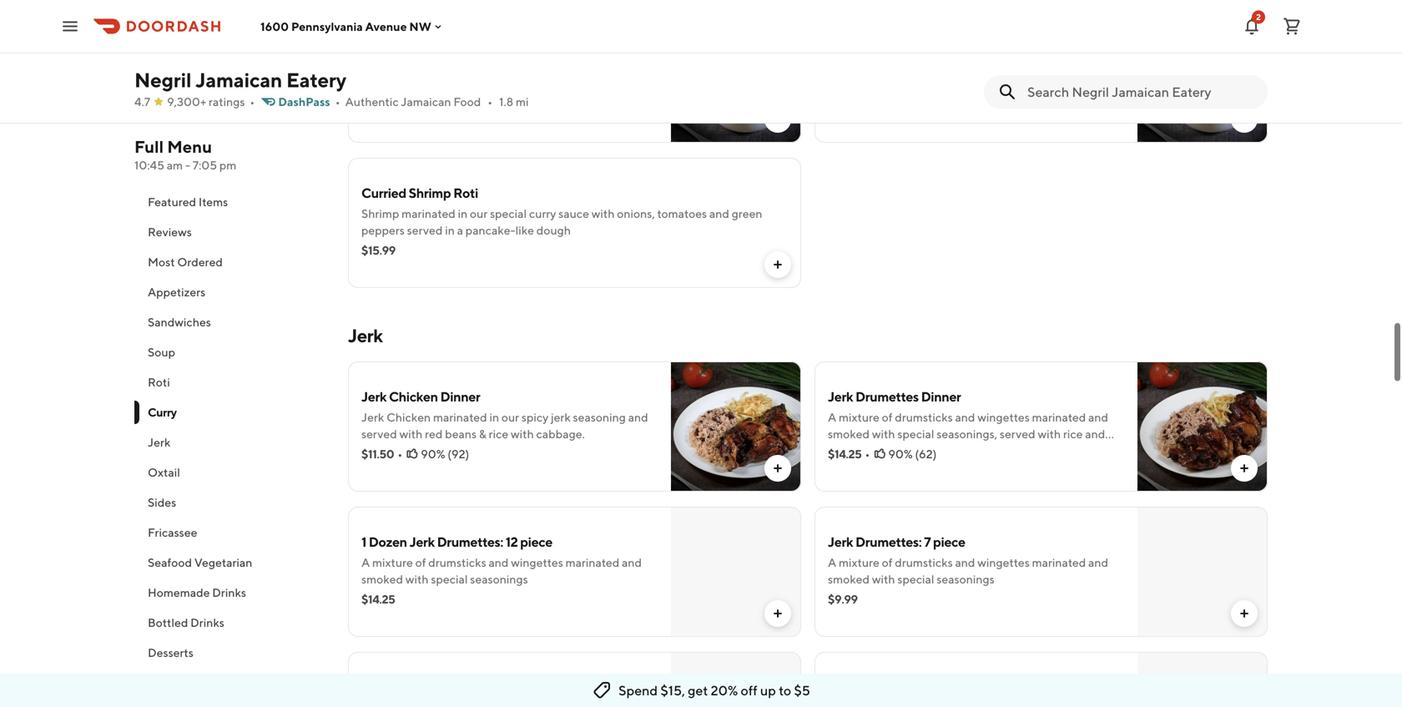Task type: describe. For each thing, give the bounding box(es) containing it.
fricassee
[[148, 526, 197, 539]]

dough
[[537, 223, 571, 237]]

jerk
[[551, 410, 571, 424]]

peas
[[828, 444, 853, 458]]

pancake-
[[466, 223, 516, 237]]

items
[[199, 195, 228, 209]]

dozen
[[369, 534, 407, 550]]

tomatoes inside curried shrimp roti shrimp marinated in our special curry sauce with onions, tomatoes and green peppers served in a pancake-like dough $15.99
[[657, 207, 707, 220]]

(62)
[[915, 447, 937, 461]]

jerk button
[[134, 427, 328, 458]]

special inside jerk drumettes: 7 piece a mixture of drumsticks and wingettes marinated and smoked with special seasonings $9.99
[[898, 572, 935, 586]]

negril jamaican eatery
[[134, 68, 346, 92]]

-
[[185, 158, 190, 172]]

jerk drumettes dinner a mixture of drumsticks and wingettes marinated and smoked with special seasonings, served with rice and peas and a side of cabbage
[[828, 389, 1109, 458]]

$15,
[[661, 683, 685, 698]]

$15.99
[[361, 243, 396, 257]]

rice for jerk drumettes dinner
[[1064, 427, 1083, 441]]

full
[[134, 137, 164, 157]]

roti inside curried shrimp roti shrimp marinated in our special curry sauce with onions, tomatoes and green peppers served in a pancake-like dough $15.99
[[453, 185, 478, 201]]

featured items button
[[134, 187, 328, 217]]

wingettes inside jerk drumettes: 7 piece a mixture of drumsticks and wingettes marinated and smoked with special seasonings $9.99
[[978, 556, 1030, 569]]

shrimp up the peppers.
[[910, 40, 952, 56]]

of inside jerk drumettes: 7 piece a mixture of drumsticks and wingettes marinated and smoked with special seasonings $9.99
[[882, 556, 893, 569]]

green inside curried shrimp roti shrimp marinated in our special curry sauce with onions, tomatoes and green peppers served in a pancake-like dough $15.99
[[732, 207, 763, 220]]

1 vertical spatial chicken
[[389, 389, 438, 404]]

ordered
[[177, 255, 223, 269]]

jerk chicken dinner image
[[671, 361, 801, 492]]

soup button
[[134, 337, 328, 367]]

special inside side of curry shrimp shrimp marinated in our special curry sauce with onions, tomatoes and green peppers.
[[957, 61, 994, 75]]

curry for chicken
[[404, 48, 437, 64]]

jerk inside 1 dozen jerk drumettes: 12 piece a mixture of drumsticks and wingettes marinated and smoked with special seasonings $14.25
[[410, 534, 435, 550]]

$11.50 •
[[361, 447, 403, 461]]

our for jerk chicken dinner
[[502, 410, 519, 424]]

sides
[[148, 495, 176, 509]]

$14.25 •
[[828, 447, 870, 461]]

curried shrimp roti shrimp marinated in our special curry sauce with onions, tomatoes and green peppers served in a pancake-like dough $15.99
[[361, 185, 763, 257]]

a inside 1 dozen jerk drumettes: 12 piece a mixture of drumsticks and wingettes marinated and smoked with special seasonings $14.25
[[361, 556, 370, 569]]

menu
[[167, 137, 212, 157]]

food
[[454, 95, 481, 109]]

side
[[886, 444, 908, 458]]

1.8
[[499, 95, 514, 109]]

beans
[[445, 427, 477, 441]]

side for side of curry chicken
[[361, 48, 388, 64]]

9,300+
[[167, 95, 206, 109]]

add item to cart image for jerk chicken dinner
[[771, 462, 785, 475]]

notification bell image
[[1242, 16, 1262, 36]]

drumsticks inside jerk drumettes: 7 piece a mixture of drumsticks and wingettes marinated and smoked with special seasonings $9.99
[[895, 556, 953, 569]]

curry inside curried shrimp roti shrimp marinated in our special curry sauce with onions, tomatoes and green peppers served in a pancake-like dough $15.99
[[529, 207, 556, 220]]

bottled drinks
[[148, 616, 224, 629]]

most ordered
[[148, 255, 223, 269]]

2 add item to cart image from the top
[[1238, 462, 1251, 475]]

homemade drinks
[[148, 586, 246, 599]]

rice for jerk chicken dinner
[[489, 427, 509, 441]]

full menu 10:45 am - 7:05 pm
[[134, 137, 237, 172]]

shrimp up peppers
[[361, 207, 399, 220]]

and inside jerk chicken dinner jerk chicken marinated in our spicy jerk seasoning and served with red beans & rice with cabbage.
[[628, 410, 648, 424]]

dinner for jerk drumettes dinner
[[921, 389, 961, 404]]

eatery
[[286, 68, 346, 92]]

red
[[425, 427, 443, 441]]

open menu image
[[60, 16, 80, 36]]

featured
[[148, 195, 196, 209]]

1600 pennsylvania avenue nw button
[[260, 19, 445, 33]]

sandwiches button
[[134, 307, 328, 337]]

10:45
[[134, 158, 164, 172]]

oxtail button
[[134, 458, 328, 488]]

seasoning
[[573, 410, 626, 424]]

jerk inside the jerk drumettes dinner a mixture of drumsticks and wingettes marinated and smoked with special seasonings, served with rice and peas and a side of cabbage
[[828, 389, 853, 404]]

0 vertical spatial chicken
[[440, 48, 489, 64]]

peppers.
[[936, 78, 982, 92]]

side of curry shrimp shrimp marinated in our special curry sauce with onions, tomatoes and green peppers.
[[828, 40, 1122, 92]]

of inside 1 dozen jerk drumettes: 12 piece a mixture of drumsticks and wingettes marinated and smoked with special seasonings $14.25
[[415, 556, 426, 569]]

pennsylvania
[[291, 19, 363, 33]]

0 items, open order cart image
[[1282, 16, 1302, 36]]

seasonings,
[[937, 427, 998, 441]]

wingettes inside the jerk drumettes dinner a mixture of drumsticks and wingettes marinated and smoked with special seasonings, served with rice and peas and a side of cabbage
[[978, 410, 1030, 424]]

seafood vegetarian
[[148, 556, 252, 569]]

in inside side of curry shrimp shrimp marinated in our special curry sauce with onions, tomatoes and green peppers.
[[925, 61, 934, 75]]

jerk inside jerk button
[[148, 435, 171, 449]]

smoked inside the jerk drumettes dinner a mixture of drumsticks and wingettes marinated and smoked with special seasonings, served with rice and peas and a side of cabbage
[[828, 427, 870, 441]]

&
[[479, 427, 487, 441]]

with inside 1 dozen jerk drumettes: 12 piece a mixture of drumsticks and wingettes marinated and smoked with special seasonings $14.25
[[406, 572, 429, 586]]

mixture inside jerk drumettes: 7 piece a mixture of drumsticks and wingettes marinated and smoked with special seasonings $9.99
[[839, 556, 880, 569]]

featured items
[[148, 195, 228, 209]]

spend $15, get 20% off up to $5
[[619, 683, 811, 698]]

(92)
[[448, 447, 469, 461]]

shrimp down of
[[828, 61, 866, 75]]

1
[[361, 534, 366, 550]]

up
[[760, 683, 776, 698]]

avenue
[[365, 19, 407, 33]]

sauce inside curried shrimp roti shrimp marinated in our special curry sauce with onions, tomatoes and green peppers served in a pancake-like dough $15.99
[[559, 207, 589, 220]]

• for dashpass •
[[335, 95, 340, 109]]

homemade
[[148, 586, 210, 599]]

$9.99
[[828, 592, 858, 606]]

7
[[924, 534, 931, 550]]

9,300+ ratings •
[[167, 95, 255, 109]]

desserts button
[[134, 638, 328, 668]]

onions, inside side of curry shrimp shrimp marinated in our special curry sauce with onions, tomatoes and green peppers.
[[1084, 61, 1122, 75]]

2
[[1257, 12, 1261, 22]]

get
[[688, 683, 708, 698]]

a inside jerk drumettes: 7 piece a mixture of drumsticks and wingettes marinated and smoked with special seasonings $9.99
[[828, 556, 837, 569]]

drinks for homemade drinks
[[212, 586, 246, 599]]

100% (21)
[[419, 90, 471, 104]]

jamaican for authentic
[[401, 95, 451, 109]]

side of curry shrimp image
[[1138, 13, 1268, 143]]

1 dozen jerk drumettes: 12 piece a mixture of drumsticks and wingettes marinated and smoked with special seasonings $14.25
[[361, 534, 642, 606]]

tomatoes inside side of curry shrimp shrimp marinated in our special curry sauce with onions, tomatoes and green peppers.
[[828, 78, 878, 92]]

special inside the jerk drumettes dinner a mixture of drumsticks and wingettes marinated and smoked with special seasonings, served with rice and peas and a side of cabbage
[[898, 427, 935, 441]]

seasonings inside jerk drumettes: 7 piece a mixture of drumsticks and wingettes marinated and smoked with special seasonings $9.99
[[937, 572, 995, 586]]

marinated inside the jerk drumettes dinner a mixture of drumsticks and wingettes marinated and smoked with special seasonings, served with rice and peas and a side of cabbage
[[1032, 410, 1086, 424]]

cabbage.
[[536, 427, 585, 441]]

• for $14.25 •
[[865, 447, 870, 461]]

cabbage
[[923, 444, 969, 458]]

mixture inside 1 dozen jerk drumettes: 12 piece a mixture of drumsticks and wingettes marinated and smoked with special seasonings $14.25
[[372, 556, 413, 569]]

jerk chicken dinner jerk chicken marinated in our spicy jerk seasoning and served with red beans & rice with cabbage.
[[361, 389, 648, 441]]

nw
[[409, 19, 431, 33]]

$8.50
[[361, 90, 392, 104]]

12
[[506, 534, 518, 550]]

authentic jamaican food • 1.8 mi
[[345, 95, 529, 109]]

bottled drinks button
[[134, 608, 328, 638]]

and inside side of curry shrimp shrimp marinated in our special curry sauce with onions, tomatoes and green peppers.
[[880, 78, 900, 92]]

side for side of curry shrimp shrimp marinated in our special curry sauce with onions, tomatoes and green peppers.
[[828, 40, 854, 56]]

marinated inside curried shrimp roti shrimp marinated in our special curry sauce with onions, tomatoes and green peppers served in a pancake-like dough $15.99
[[402, 207, 456, 220]]

served inside the jerk drumettes dinner a mixture of drumsticks and wingettes marinated and smoked with special seasonings, served with rice and peas and a side of cabbage
[[1000, 427, 1036, 441]]

appetizers
[[148, 285, 206, 299]]

marinated inside jerk chicken dinner jerk chicken marinated in our spicy jerk seasoning and served with red beans & rice with cabbage.
[[433, 410, 487, 424]]

4.7
[[134, 95, 150, 109]]

90% (62)
[[889, 447, 937, 461]]

green inside side of curry shrimp shrimp marinated in our special curry sauce with onions, tomatoes and green peppers.
[[903, 78, 933, 92]]

drumsticks inside the jerk drumettes dinner a mixture of drumsticks and wingettes marinated and smoked with special seasonings, served with rice and peas and a side of cabbage
[[895, 410, 953, 424]]

1 add item to cart image from the top
[[1238, 113, 1251, 126]]

drumettes: inside jerk drumettes: 7 piece a mixture of drumsticks and wingettes marinated and smoked with special seasonings $9.99
[[856, 534, 922, 550]]

jerk drumettes: 7 piece image
[[1138, 507, 1268, 637]]

drinks for bottled drinks
[[190, 616, 224, 629]]

smoked inside jerk drumettes: 7 piece a mixture of drumsticks and wingettes marinated and smoked with special seasonings $9.99
[[828, 572, 870, 586]]

1 dozen jerk drumettes: 12 piece image
[[671, 507, 801, 637]]

seasonings inside 1 dozen jerk drumettes: 12 piece a mixture of drumsticks and wingettes marinated and smoked with special seasonings $14.25
[[470, 572, 528, 586]]

100%
[[419, 90, 449, 104]]



Task type: vqa. For each thing, say whether or not it's contained in the screenshot.
White Amaranth Vase image
no



Task type: locate. For each thing, give the bounding box(es) containing it.
1 vertical spatial jamaican
[[401, 95, 451, 109]]

90% (92)
[[421, 447, 469, 461]]

desserts
[[148, 646, 194, 660]]

0 horizontal spatial jamaican
[[196, 68, 282, 92]]

dinner inside jerk chicken dinner jerk chicken marinated in our spicy jerk seasoning and served with red beans & rice with cabbage.
[[440, 389, 480, 404]]

add item to cart image for 1 dozen jerk drumettes: 12 piece
[[771, 607, 785, 620]]

served right peppers
[[407, 223, 443, 237]]

0 horizontal spatial onions,
[[617, 207, 655, 220]]

curry right of
[[875, 40, 908, 56]]

1 piece from the left
[[520, 534, 553, 550]]

reviews button
[[134, 217, 328, 247]]

in
[[925, 61, 934, 75], [458, 207, 468, 220], [445, 223, 455, 237], [490, 410, 499, 424]]

0 vertical spatial jamaican
[[196, 68, 282, 92]]

1 horizontal spatial tomatoes
[[828, 78, 878, 92]]

served inside curried shrimp roti shrimp marinated in our special curry sauce with onions, tomatoes and green peppers served in a pancake-like dough $15.99
[[407, 223, 443, 237]]

sauce inside side of curry shrimp shrimp marinated in our special curry sauce with onions, tomatoes and green peppers.
[[1025, 61, 1056, 75]]

curry
[[996, 61, 1023, 75], [529, 207, 556, 220]]

0 vertical spatial tomatoes
[[828, 78, 878, 92]]

1lb jerk chicken image
[[1138, 652, 1268, 707]]

smoked
[[828, 427, 870, 441], [361, 572, 403, 586], [828, 572, 870, 586]]

special inside curried shrimp roti shrimp marinated in our special curry sauce with onions, tomatoes and green peppers served in a pancake-like dough $15.99
[[490, 207, 527, 220]]

ratings
[[209, 95, 245, 109]]

1 horizontal spatial 90%
[[889, 447, 913, 461]]

1 vertical spatial $14.25
[[361, 592, 395, 606]]

a up the $9.99
[[828, 556, 837, 569]]

• right $11.50
[[398, 447, 403, 461]]

wingettes
[[978, 410, 1030, 424], [511, 556, 563, 569], [978, 556, 1030, 569]]

0 vertical spatial onions,
[[1084, 61, 1122, 75]]

our inside side of curry shrimp shrimp marinated in our special curry sauce with onions, tomatoes and green peppers.
[[937, 61, 954, 75]]

0 horizontal spatial our
[[470, 207, 488, 220]]

1 vertical spatial curry
[[529, 207, 556, 220]]

marinated inside side of curry shrimp shrimp marinated in our special curry sauce with onions, tomatoes and green peppers.
[[868, 61, 922, 75]]

1 horizontal spatial curry
[[404, 48, 437, 64]]

dinner up seasonings, in the right bottom of the page
[[921, 389, 961, 404]]

onions,
[[1084, 61, 1122, 75], [617, 207, 655, 220]]

$14.25 inside 1 dozen jerk drumettes: 12 piece a mixture of drumsticks and wingettes marinated and smoked with special seasonings $14.25
[[361, 592, 395, 606]]

side inside side of curry shrimp shrimp marinated in our special curry sauce with onions, tomatoes and green peppers.
[[828, 40, 854, 56]]

• right peas
[[865, 447, 870, 461]]

onions, inside curried shrimp roti shrimp marinated in our special curry sauce with onions, tomatoes and green peppers served in a pancake-like dough $15.99
[[617, 207, 655, 220]]

in inside jerk chicken dinner jerk chicken marinated in our spicy jerk seasoning and served with red beans & rice with cabbage.
[[490, 410, 499, 424]]

$5
[[794, 683, 811, 698]]

our inside jerk chicken dinner jerk chicken marinated in our spicy jerk seasoning and served with red beans & rice with cabbage.
[[502, 410, 519, 424]]

0 horizontal spatial side
[[361, 48, 388, 64]]

side down avenue
[[361, 48, 388, 64]]

90% left (62)
[[889, 447, 913, 461]]

$8.50 •
[[361, 90, 401, 104]]

dinner
[[440, 389, 480, 404], [921, 389, 961, 404]]

1 horizontal spatial jamaican
[[401, 95, 451, 109]]

0 horizontal spatial rice
[[489, 427, 509, 441]]

1 seasonings from the left
[[470, 572, 528, 586]]

7:05
[[193, 158, 217, 172]]

jerk drumettes: 7 piece a mixture of drumsticks and wingettes marinated and smoked with special seasonings $9.99
[[828, 534, 1109, 606]]

marinated inside 1 dozen jerk drumettes: 12 piece a mixture of drumsticks and wingettes marinated and smoked with special seasonings $14.25
[[566, 556, 620, 569]]

• for $8.50 •
[[396, 90, 401, 104]]

homemade drinks button
[[134, 578, 328, 608]]

dinner for jerk chicken dinner
[[440, 389, 480, 404]]

a down 1
[[361, 556, 370, 569]]

$14.25 left side
[[828, 447, 862, 461]]

curry
[[875, 40, 908, 56], [404, 48, 437, 64], [148, 405, 177, 419]]

piece right 7
[[933, 534, 966, 550]]

drumsticks inside 1 dozen jerk drumettes: 12 piece a mixture of drumsticks and wingettes marinated and smoked with special seasonings $14.25
[[429, 556, 486, 569]]

2 vertical spatial our
[[502, 410, 519, 424]]

1 vertical spatial tomatoes
[[657, 207, 707, 220]]

1 horizontal spatial rice
[[1064, 427, 1083, 441]]

jamaican left (21)
[[401, 95, 451, 109]]

0 horizontal spatial roti
[[148, 375, 170, 389]]

drumettes
[[856, 389, 919, 404]]

roti button
[[134, 367, 328, 397]]

1 horizontal spatial a
[[878, 444, 884, 458]]

side of curry chicken
[[361, 48, 489, 64]]

a inside the jerk drumettes dinner a mixture of drumsticks and wingettes marinated and smoked with special seasonings, served with rice and peas and a side of cabbage
[[828, 410, 837, 424]]

mixture
[[839, 410, 880, 424], [372, 556, 413, 569], [839, 556, 880, 569]]

drinks inside button
[[212, 586, 246, 599]]

roti up pancake-
[[453, 185, 478, 201]]

1 horizontal spatial onions,
[[1084, 61, 1122, 75]]

0 vertical spatial roti
[[453, 185, 478, 201]]

curry inside side of curry shrimp shrimp marinated in our special curry sauce with onions, tomatoes and green peppers.
[[996, 61, 1023, 75]]

dinner up beans
[[440, 389, 480, 404]]

add item to cart image
[[1238, 113, 1251, 126], [1238, 462, 1251, 475]]

a left pancake-
[[457, 223, 463, 237]]

mixture down dozen
[[372, 556, 413, 569]]

roti inside button
[[148, 375, 170, 389]]

curry for shrimp
[[875, 40, 908, 56]]

smoked up peas
[[828, 427, 870, 441]]

roti down the soup
[[148, 375, 170, 389]]

of
[[390, 48, 402, 64], [882, 410, 893, 424], [910, 444, 921, 458], [415, 556, 426, 569], [882, 556, 893, 569]]

0 vertical spatial curry
[[996, 61, 1023, 75]]

1600 pennsylvania avenue nw
[[260, 19, 431, 33]]

marinated
[[868, 61, 922, 75], [402, 207, 456, 220], [433, 410, 487, 424], [1032, 410, 1086, 424], [566, 556, 620, 569], [1032, 556, 1086, 569]]

peppers
[[361, 223, 405, 237]]

• for $11.50 •
[[398, 447, 403, 461]]

1 vertical spatial onions,
[[617, 207, 655, 220]]

jerk
[[348, 325, 383, 346], [361, 389, 387, 404], [828, 389, 853, 404], [361, 410, 384, 424], [148, 435, 171, 449], [410, 534, 435, 550], [828, 534, 853, 550]]

0 horizontal spatial drumettes:
[[437, 534, 503, 550]]

2 horizontal spatial served
[[1000, 427, 1036, 441]]

smoked inside 1 dozen jerk drumettes: 12 piece a mixture of drumsticks and wingettes marinated and smoked with special seasonings $14.25
[[361, 572, 403, 586]]

a up peas
[[828, 410, 837, 424]]

a left side
[[878, 444, 884, 458]]

a inside the jerk drumettes dinner a mixture of drumsticks and wingettes marinated and smoked with special seasonings, served with rice and peas and a side of cabbage
[[878, 444, 884, 458]]

with inside curried shrimp roti shrimp marinated in our special curry sauce with onions, tomatoes and green peppers served in a pancake-like dough $15.99
[[592, 207, 615, 220]]

1 horizontal spatial drumettes:
[[856, 534, 922, 550]]

smoked down dozen
[[361, 572, 403, 586]]

most ordered button
[[134, 247, 328, 277]]

fricassee button
[[134, 518, 328, 548]]

• down negril jamaican eatery
[[250, 95, 255, 109]]

piece inside jerk drumettes: 7 piece a mixture of drumsticks and wingettes marinated and smoked with special seasonings $9.99
[[933, 534, 966, 550]]

2 seasonings from the left
[[937, 572, 995, 586]]

seasonings
[[470, 572, 528, 586], [937, 572, 995, 586]]

add item to cart image for jerk drumettes: 7 piece
[[1238, 607, 1251, 620]]

mixture up the $9.99
[[839, 556, 880, 569]]

green
[[903, 78, 933, 92], [732, 207, 763, 220]]

smoked up the $9.99
[[828, 572, 870, 586]]

like
[[516, 223, 534, 237]]

served inside jerk chicken dinner jerk chicken marinated in our spicy jerk seasoning and served with red beans & rice with cabbage.
[[361, 427, 397, 441]]

0 vertical spatial drinks
[[212, 586, 246, 599]]

a
[[457, 223, 463, 237], [878, 444, 884, 458]]

0 horizontal spatial curry
[[148, 405, 177, 419]]

0 horizontal spatial dinner
[[440, 389, 480, 404]]

1 horizontal spatial $14.25
[[828, 447, 862, 461]]

wingettes inside 1 dozen jerk drumettes: 12 piece a mixture of drumsticks and wingettes marinated and smoked with special seasonings $14.25
[[511, 556, 563, 569]]

authentic
[[345, 95, 399, 109]]

1 vertical spatial green
[[732, 207, 763, 220]]

appetizers button
[[134, 277, 328, 307]]

1 vertical spatial roti
[[148, 375, 170, 389]]

sandwiches
[[148, 315, 211, 329]]

side of curry chicken image
[[671, 13, 801, 143]]

1600
[[260, 19, 289, 33]]

our left spicy
[[502, 410, 519, 424]]

Item Search search field
[[1028, 83, 1255, 101]]

0 vertical spatial add item to cart image
[[1238, 113, 1251, 126]]

90% down red
[[421, 447, 445, 461]]

0 horizontal spatial a
[[457, 223, 463, 237]]

piece right 12
[[520, 534, 553, 550]]

(21)
[[451, 90, 471, 104]]

0 vertical spatial sauce
[[1025, 61, 1056, 75]]

0 horizontal spatial tomatoes
[[657, 207, 707, 220]]

1 drumettes: from the left
[[437, 534, 503, 550]]

drinks inside button
[[190, 616, 224, 629]]

rice inside the jerk drumettes dinner a mixture of drumsticks and wingettes marinated and smoked with special seasonings, served with rice and peas and a side of cabbage
[[1064, 427, 1083, 441]]

0 horizontal spatial piece
[[520, 534, 553, 550]]

1 horizontal spatial piece
[[933, 534, 966, 550]]

special inside 1 dozen jerk drumettes: 12 piece a mixture of drumsticks and wingettes marinated and smoked with special seasonings $14.25
[[431, 572, 468, 586]]

drumsticks
[[895, 410, 953, 424], [429, 556, 486, 569], [895, 556, 953, 569]]

drumettes: left 7
[[856, 534, 922, 550]]

0 horizontal spatial seasonings
[[470, 572, 528, 586]]

1 dinner from the left
[[440, 389, 480, 404]]

1/2lb jerk chicken image
[[671, 652, 801, 707]]

side
[[828, 40, 854, 56], [361, 48, 388, 64]]

served
[[407, 223, 443, 237], [361, 427, 397, 441], [1000, 427, 1036, 441]]

1 rice from the left
[[489, 427, 509, 441]]

1 90% from the left
[[421, 447, 445, 461]]

1 horizontal spatial side
[[828, 40, 854, 56]]

1 vertical spatial drinks
[[190, 616, 224, 629]]

2 piece from the left
[[933, 534, 966, 550]]

seafood
[[148, 556, 192, 569]]

special
[[957, 61, 994, 75], [490, 207, 527, 220], [898, 427, 935, 441], [431, 572, 468, 586], [898, 572, 935, 586]]

20%
[[711, 683, 738, 698]]

mixture inside the jerk drumettes dinner a mixture of drumsticks and wingettes marinated and smoked with special seasonings, served with rice and peas and a side of cabbage
[[839, 410, 880, 424]]

drumettes: inside 1 dozen jerk drumettes: 12 piece a mixture of drumsticks and wingettes marinated and smoked with special seasonings $14.25
[[437, 534, 503, 550]]

bottled
[[148, 616, 188, 629]]

90% for chicken
[[421, 447, 445, 461]]

curry down the soup
[[148, 405, 177, 419]]

mi
[[516, 95, 529, 109]]

drinks down homemade drinks on the left bottom of page
[[190, 616, 224, 629]]

side left of
[[828, 40, 854, 56]]

our up pancake-
[[470, 207, 488, 220]]

drumettes: left 12
[[437, 534, 503, 550]]

shrimp right curried
[[409, 185, 451, 201]]

0 vertical spatial a
[[457, 223, 463, 237]]

2 horizontal spatial our
[[937, 61, 954, 75]]

• left the 1.8
[[488, 95, 493, 109]]

to
[[779, 683, 792, 698]]

0 horizontal spatial sauce
[[559, 207, 589, 220]]

jerk drumettes dinner image
[[1138, 361, 1268, 492]]

jamaican for negril
[[196, 68, 282, 92]]

most
[[148, 255, 175, 269]]

dinner inside the jerk drumettes dinner a mixture of drumsticks and wingettes marinated and smoked with special seasonings, served with rice and peas and a side of cabbage
[[921, 389, 961, 404]]

with inside side of curry shrimp shrimp marinated in our special curry sauce with onions, tomatoes and green peppers.
[[1058, 61, 1082, 75]]

our
[[937, 61, 954, 75], [470, 207, 488, 220], [502, 410, 519, 424]]

off
[[741, 683, 758, 698]]

curry inside side of curry shrimp shrimp marinated in our special curry sauce with onions, tomatoes and green peppers.
[[875, 40, 908, 56]]

1 horizontal spatial green
[[903, 78, 933, 92]]

negril
[[134, 68, 192, 92]]

0 vertical spatial $14.25
[[828, 447, 862, 461]]

0 horizontal spatial 90%
[[421, 447, 445, 461]]

drinks down seafood vegetarian button
[[212, 586, 246, 599]]

• down eatery
[[335, 95, 340, 109]]

sauce
[[1025, 61, 1056, 75], [559, 207, 589, 220]]

add item to cart image
[[771, 113, 785, 126], [771, 258, 785, 271], [771, 462, 785, 475], [771, 607, 785, 620], [1238, 607, 1251, 620]]

and
[[880, 78, 900, 92], [710, 207, 730, 220], [628, 410, 648, 424], [955, 410, 976, 424], [1089, 410, 1109, 424], [1086, 427, 1106, 441], [855, 444, 875, 458], [489, 556, 509, 569], [622, 556, 642, 569], [955, 556, 976, 569], [1089, 556, 1109, 569]]

mixture down drumettes
[[839, 410, 880, 424]]

0 horizontal spatial curry
[[529, 207, 556, 220]]

90%
[[421, 447, 445, 461], [889, 447, 913, 461]]

$14.25 down dozen
[[361, 592, 395, 606]]

1 vertical spatial a
[[878, 444, 884, 458]]

1 vertical spatial sauce
[[559, 207, 589, 220]]

served right seasonings, in the right bottom of the page
[[1000, 427, 1036, 441]]

2 dinner from the left
[[921, 389, 961, 404]]

1 horizontal spatial our
[[502, 410, 519, 424]]

1 horizontal spatial served
[[407, 223, 443, 237]]

jerk inside jerk drumettes: 7 piece a mixture of drumsticks and wingettes marinated and smoked with special seasonings $9.99
[[828, 534, 853, 550]]

drinks
[[212, 586, 246, 599], [190, 616, 224, 629]]

0 horizontal spatial green
[[732, 207, 763, 220]]

jamaican up ratings
[[196, 68, 282, 92]]

• right "$8.50"
[[396, 90, 401, 104]]

our up the peppers.
[[937, 61, 954, 75]]

vegetarian
[[194, 556, 252, 569]]

tomatoes
[[828, 78, 878, 92], [657, 207, 707, 220]]

served up $11.50
[[361, 427, 397, 441]]

1 horizontal spatial seasonings
[[937, 572, 995, 586]]

spicy
[[522, 410, 549, 424]]

1 vertical spatial our
[[470, 207, 488, 220]]

2 drumettes: from the left
[[856, 534, 922, 550]]

shrimp
[[910, 40, 952, 56], [828, 61, 866, 75], [409, 185, 451, 201], [361, 207, 399, 220]]

curry down nw on the top of page
[[404, 48, 437, 64]]

0 horizontal spatial served
[[361, 427, 397, 441]]

2 vertical spatial chicken
[[387, 410, 431, 424]]

soup
[[148, 345, 175, 359]]

$11.50
[[361, 447, 394, 461]]

0 vertical spatial green
[[903, 78, 933, 92]]

1 horizontal spatial roti
[[453, 185, 478, 201]]

•
[[396, 90, 401, 104], [250, 95, 255, 109], [335, 95, 340, 109], [488, 95, 493, 109], [398, 447, 403, 461], [865, 447, 870, 461]]

1 horizontal spatial dinner
[[921, 389, 961, 404]]

rice inside jerk chicken dinner jerk chicken marinated in our spicy jerk seasoning and served with red beans & rice with cabbage.
[[489, 427, 509, 441]]

marinated inside jerk drumettes: 7 piece a mixture of drumsticks and wingettes marinated and smoked with special seasonings $9.99
[[1032, 556, 1086, 569]]

with inside jerk drumettes: 7 piece a mixture of drumsticks and wingettes marinated and smoked with special seasonings $9.99
[[872, 572, 895, 586]]

and inside curried shrimp roti shrimp marinated in our special curry sauce with onions, tomatoes and green peppers served in a pancake-like dough $15.99
[[710, 207, 730, 220]]

drumettes:
[[437, 534, 503, 550], [856, 534, 922, 550]]

piece
[[520, 534, 553, 550], [933, 534, 966, 550]]

1 horizontal spatial curry
[[996, 61, 1023, 75]]

seafood vegetarian button
[[134, 548, 328, 578]]

am
[[167, 158, 183, 172]]

our for side of curry shrimp
[[937, 61, 954, 75]]

90% for drumettes
[[889, 447, 913, 461]]

1 horizontal spatial sauce
[[1025, 61, 1056, 75]]

spend
[[619, 683, 658, 698]]

pm
[[219, 158, 237, 172]]

2 rice from the left
[[1064, 427, 1083, 441]]

reviews
[[148, 225, 192, 239]]

a
[[828, 410, 837, 424], [361, 556, 370, 569], [828, 556, 837, 569]]

2 horizontal spatial curry
[[875, 40, 908, 56]]

our inside curried shrimp roti shrimp marinated in our special curry sauce with onions, tomatoes and green peppers served in a pancake-like dough $15.99
[[470, 207, 488, 220]]

0 vertical spatial our
[[937, 61, 954, 75]]

0 horizontal spatial $14.25
[[361, 592, 395, 606]]

1 vertical spatial add item to cart image
[[1238, 462, 1251, 475]]

piece inside 1 dozen jerk drumettes: 12 piece a mixture of drumsticks and wingettes marinated and smoked with special seasonings $14.25
[[520, 534, 553, 550]]

a inside curried shrimp roti shrimp marinated in our special curry sauce with onions, tomatoes and green peppers served in a pancake-like dough $15.99
[[457, 223, 463, 237]]

2 90% from the left
[[889, 447, 913, 461]]



